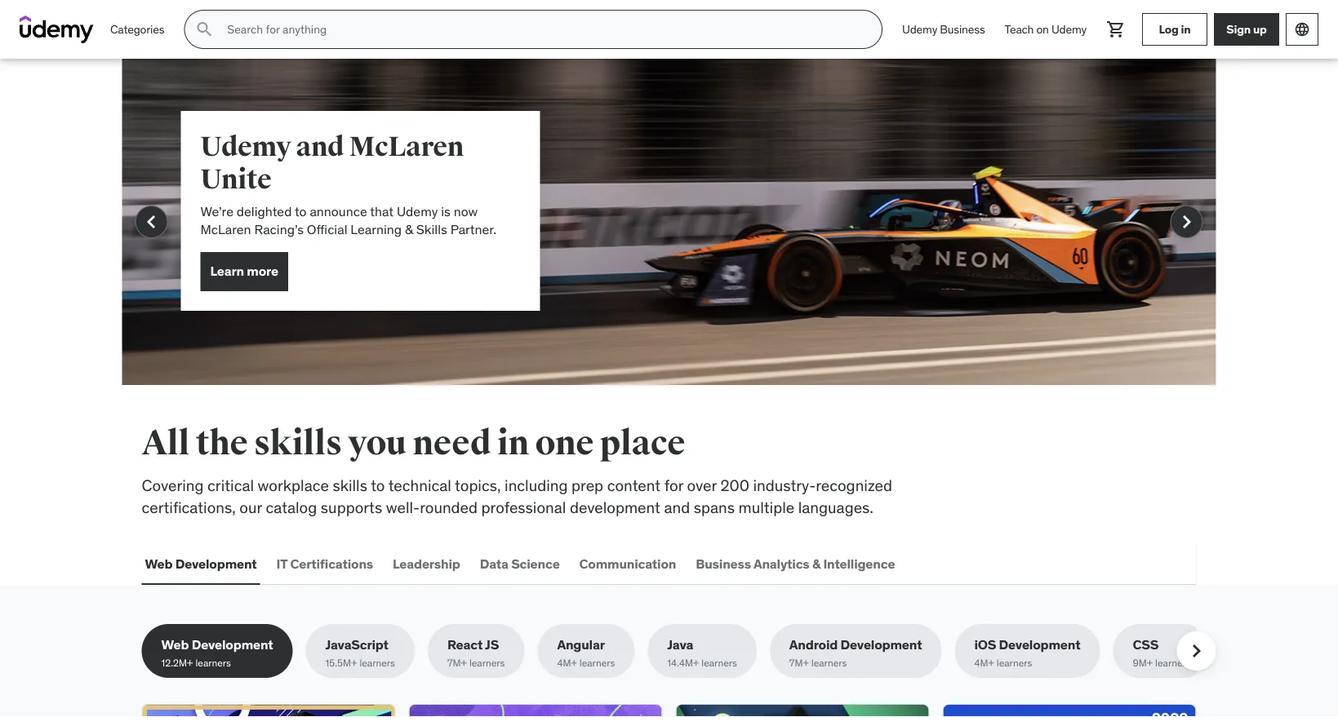 Task type: locate. For each thing, give the bounding box(es) containing it.
1 horizontal spatial 4m+
[[974, 657, 994, 670]]

java 14.4m+ learners
[[667, 637, 737, 670]]

learners inside java 14.4m+ learners
[[702, 657, 737, 670]]

udemy and mclaren unite we're delighted to announce that udemy is now mclaren racing's official learning & skills partner.
[[200, 130, 496, 238]]

business left teach
[[940, 22, 985, 36]]

web development button
[[142, 545, 260, 584]]

1 horizontal spatial &
[[812, 556, 821, 572]]

0 vertical spatial in
[[1181, 22, 1191, 36]]

development right android
[[841, 637, 922, 654]]

4m+ down angular on the bottom left
[[557, 657, 577, 670]]

& left skills
[[405, 221, 413, 238]]

data science
[[480, 556, 560, 572]]

learners inside react js 7m+ learners
[[469, 657, 505, 670]]

7m+ for android development
[[789, 657, 809, 670]]

15.5m+
[[325, 657, 357, 670]]

all
[[142, 422, 190, 465]]

official
[[307, 221, 347, 238]]

3 learners from the left
[[469, 657, 505, 670]]

web development 12.2m+ learners
[[161, 637, 273, 670]]

now
[[454, 203, 478, 220]]

development for ios development 4m+ learners
[[999, 637, 1080, 654]]

submit search image
[[195, 20, 214, 39]]

7m+ inside the android development 7m+ learners
[[789, 657, 809, 670]]

spans
[[694, 498, 735, 517]]

development down certifications,
[[175, 556, 257, 572]]

0 vertical spatial &
[[405, 221, 413, 238]]

2 7m+ from the left
[[789, 657, 809, 670]]

0 horizontal spatial and
[[296, 130, 344, 164]]

development up the 12.2m+
[[192, 637, 273, 654]]

is
[[441, 203, 451, 220]]

0 horizontal spatial in
[[497, 422, 529, 465]]

delighted
[[237, 203, 292, 220]]

udemy inside "udemy business" link
[[902, 22, 937, 36]]

0 horizontal spatial to
[[295, 203, 307, 220]]

previous image
[[138, 209, 165, 235]]

1 vertical spatial and
[[664, 498, 690, 517]]

0 vertical spatial to
[[295, 203, 307, 220]]

business
[[940, 22, 985, 36], [696, 556, 751, 572]]

sign
[[1226, 22, 1251, 36]]

1 vertical spatial next image
[[1183, 639, 1210, 665]]

development inside web development 12.2m+ learners
[[192, 637, 273, 654]]

in up including
[[497, 422, 529, 465]]

business down spans
[[696, 556, 751, 572]]

log
[[1159, 22, 1179, 36]]

business analytics & intelligence button
[[693, 545, 898, 584]]

learning
[[351, 221, 402, 238]]

react js 7m+ learners
[[447, 637, 505, 670]]

14.4m+
[[667, 657, 699, 670]]

0 horizontal spatial &
[[405, 221, 413, 238]]

web
[[145, 556, 173, 572], [161, 637, 189, 654]]

development for android development 7m+ learners
[[841, 637, 922, 654]]

web up the 12.2m+
[[161, 637, 189, 654]]

0 horizontal spatial mclaren
[[200, 221, 251, 238]]

1 vertical spatial skills
[[333, 476, 367, 496]]

development right the ios
[[999, 637, 1080, 654]]

react
[[447, 637, 483, 654]]

5 learners from the left
[[702, 657, 737, 670]]

to up racing's
[[295, 203, 307, 220]]

development inside button
[[175, 556, 257, 572]]

to up supports
[[371, 476, 385, 496]]

web down certifications,
[[145, 556, 173, 572]]

mclaren down we're
[[200, 221, 251, 238]]

it certifications
[[276, 556, 373, 572]]

web inside button
[[145, 556, 173, 572]]

4m+ inside "ios development 4m+ learners"
[[974, 657, 994, 670]]

intelligence
[[823, 556, 895, 572]]

web for web development
[[145, 556, 173, 572]]

1 horizontal spatial to
[[371, 476, 385, 496]]

4 learners from the left
[[579, 657, 615, 670]]

and inside covering critical workplace skills to technical topics, including prep content for over 200 industry-recognized certifications, our catalog supports well-rounded professional development and spans multiple languages.
[[664, 498, 690, 517]]

choose a language image
[[1294, 21, 1310, 38]]

next image
[[1174, 209, 1200, 235], [1183, 639, 1210, 665]]

0 horizontal spatial business
[[696, 556, 751, 572]]

1 learners from the left
[[195, 657, 231, 670]]

1 horizontal spatial and
[[664, 498, 690, 517]]

certifications
[[290, 556, 373, 572]]

1 vertical spatial web
[[161, 637, 189, 654]]

and inside udemy and mclaren unite we're delighted to announce that udemy is now mclaren racing's official learning & skills partner.
[[296, 130, 344, 164]]

& inside udemy and mclaren unite we're delighted to announce that udemy is now mclaren racing's official learning & skills partner.
[[405, 221, 413, 238]]

data
[[480, 556, 508, 572]]

2 learners from the left
[[360, 657, 395, 670]]

skills up workplace
[[254, 422, 342, 465]]

7 learners from the left
[[997, 657, 1032, 670]]

1 vertical spatial to
[[371, 476, 385, 496]]

0 vertical spatial mclaren
[[349, 130, 464, 164]]

development inside the android development 7m+ learners
[[841, 637, 922, 654]]

the
[[196, 422, 248, 465]]

that
[[370, 203, 394, 220]]

1 horizontal spatial mclaren
[[349, 130, 464, 164]]

7m+ inside react js 7m+ learners
[[447, 657, 467, 670]]

7m+ for react js
[[447, 657, 467, 670]]

0 horizontal spatial 4m+
[[557, 657, 577, 670]]

and down for
[[664, 498, 690, 517]]

1 horizontal spatial 7m+
[[789, 657, 809, 670]]

web inside web development 12.2m+ learners
[[161, 637, 189, 654]]

& inside button
[[812, 556, 821, 572]]

4m+
[[557, 657, 577, 670], [974, 657, 994, 670]]

7m+ down android
[[789, 657, 809, 670]]

in right log
[[1181, 22, 1191, 36]]

0 vertical spatial web
[[145, 556, 173, 572]]

on
[[1036, 22, 1049, 36]]

0 vertical spatial business
[[940, 22, 985, 36]]

leadership button
[[389, 545, 463, 584]]

4m+ down the ios
[[974, 657, 994, 670]]

development
[[175, 556, 257, 572], [192, 637, 273, 654], [841, 637, 922, 654], [999, 637, 1080, 654]]

0 vertical spatial and
[[296, 130, 344, 164]]

in
[[1181, 22, 1191, 36], [497, 422, 529, 465]]

& right analytics on the bottom right of the page
[[812, 556, 821, 572]]

skills
[[254, 422, 342, 465], [333, 476, 367, 496]]

2 4m+ from the left
[[974, 657, 994, 670]]

next image inside 'topic filters' element
[[1183, 639, 1210, 665]]

9m+
[[1133, 657, 1153, 670]]

need
[[413, 422, 491, 465]]

learners
[[195, 657, 231, 670], [360, 657, 395, 670], [469, 657, 505, 670], [579, 657, 615, 670], [702, 657, 737, 670], [811, 657, 847, 670], [997, 657, 1032, 670], [1155, 657, 1191, 670]]

8 learners from the left
[[1155, 657, 1191, 670]]

udemy
[[902, 22, 937, 36], [1051, 22, 1087, 36], [200, 130, 291, 164], [397, 203, 438, 220]]

unite
[[200, 162, 271, 196]]

languages.
[[798, 498, 873, 517]]

topic filters element
[[142, 625, 1216, 679]]

all the skills you need in one place
[[142, 422, 685, 465]]

sign up link
[[1214, 13, 1279, 46]]

learners inside the android development 7m+ learners
[[811, 657, 847, 670]]

1 7m+ from the left
[[447, 657, 467, 670]]

development inside "ios development 4m+ learners"
[[999, 637, 1080, 654]]

1 4m+ from the left
[[557, 657, 577, 670]]

and up announce
[[296, 130, 344, 164]]

one
[[535, 422, 594, 465]]

up
[[1253, 22, 1267, 36]]

1 horizontal spatial business
[[940, 22, 985, 36]]

including
[[505, 476, 568, 496]]

0 horizontal spatial 7m+
[[447, 657, 467, 670]]

1 vertical spatial business
[[696, 556, 751, 572]]

teach on udemy link
[[995, 10, 1096, 49]]

1 vertical spatial &
[[812, 556, 821, 572]]

data science button
[[477, 545, 563, 584]]

workplace
[[258, 476, 329, 496]]

well-
[[386, 498, 420, 517]]

certifications,
[[142, 498, 236, 517]]

development for web development 12.2m+ learners
[[192, 637, 273, 654]]

to inside udemy and mclaren unite we're delighted to announce that udemy is now mclaren racing's official learning & skills partner.
[[295, 203, 307, 220]]

skills inside covering critical workplace skills to technical topics, including prep content for over 200 industry-recognized certifications, our catalog supports well-rounded professional development and spans multiple languages.
[[333, 476, 367, 496]]

7m+
[[447, 657, 467, 670], [789, 657, 809, 670]]

learners inside css 9m+ learners
[[1155, 657, 1191, 670]]

mclaren up that
[[349, 130, 464, 164]]

skills up supports
[[333, 476, 367, 496]]

12.2m+
[[161, 657, 193, 670]]

ios development 4m+ learners
[[974, 637, 1080, 670]]

7m+ down react
[[447, 657, 467, 670]]

&
[[405, 221, 413, 238], [812, 556, 821, 572]]

prep
[[572, 476, 603, 496]]

we're
[[200, 203, 233, 220]]

6 learners from the left
[[811, 657, 847, 670]]



Task type: vqa. For each thing, say whether or not it's contained in the screenshot.
Android Development's 7M+
yes



Task type: describe. For each thing, give the bounding box(es) containing it.
log in link
[[1142, 13, 1207, 46]]

industry-
[[753, 476, 816, 496]]

0 vertical spatial next image
[[1174, 209, 1200, 235]]

covering
[[142, 476, 204, 496]]

announce
[[310, 203, 367, 220]]

rounded
[[420, 498, 478, 517]]

udemy business link
[[892, 10, 995, 49]]

more
[[247, 263, 278, 280]]

200
[[720, 476, 749, 496]]

learners inside angular 4m+ learners
[[579, 657, 615, 670]]

learners inside javascript 15.5m+ learners
[[360, 657, 395, 670]]

categories
[[110, 22, 164, 36]]

categories button
[[100, 10, 174, 49]]

udemy inside teach on udemy link
[[1051, 22, 1087, 36]]

communication
[[579, 556, 676, 572]]

skills
[[416, 221, 447, 238]]

for
[[664, 476, 683, 496]]

learn more link
[[200, 252, 288, 291]]

css 9m+ learners
[[1133, 637, 1191, 670]]

technical
[[388, 476, 451, 496]]

you
[[348, 422, 407, 465]]

teach on udemy
[[1005, 22, 1087, 36]]

learners inside "ios development 4m+ learners"
[[997, 657, 1032, 670]]

udemy business
[[902, 22, 985, 36]]

1 vertical spatial in
[[497, 422, 529, 465]]

critical
[[207, 476, 254, 496]]

it
[[276, 556, 287, 572]]

racing's
[[254, 221, 304, 238]]

web for web development 12.2m+ learners
[[161, 637, 189, 654]]

to inside covering critical workplace skills to technical topics, including prep content for over 200 industry-recognized certifications, our catalog supports well-rounded professional development and spans multiple languages.
[[371, 476, 385, 496]]

professional
[[481, 498, 566, 517]]

development for web development
[[175, 556, 257, 572]]

java
[[667, 637, 693, 654]]

recognized
[[816, 476, 892, 496]]

4m+ inside angular 4m+ learners
[[557, 657, 577, 670]]

css
[[1133, 637, 1159, 654]]

0 vertical spatial skills
[[254, 422, 342, 465]]

multiple
[[738, 498, 795, 517]]

carousel element
[[122, 59, 1216, 425]]

Search for anything text field
[[224, 16, 862, 43]]

place
[[600, 422, 685, 465]]

javascript 15.5m+ learners
[[325, 637, 395, 670]]

content
[[607, 476, 661, 496]]

web development
[[145, 556, 257, 572]]

shopping cart with 0 items image
[[1106, 20, 1126, 39]]

angular
[[557, 637, 605, 654]]

it certifications button
[[273, 545, 376, 584]]

js
[[485, 637, 499, 654]]

our
[[240, 498, 262, 517]]

learners inside web development 12.2m+ learners
[[195, 657, 231, 670]]

analytics
[[753, 556, 810, 572]]

communication button
[[576, 545, 679, 584]]

angular 4m+ learners
[[557, 637, 615, 670]]

1 horizontal spatial in
[[1181, 22, 1191, 36]]

log in
[[1159, 22, 1191, 36]]

udemy image
[[20, 16, 94, 43]]

learn more
[[210, 263, 278, 280]]

1 vertical spatial mclaren
[[200, 221, 251, 238]]

catalog
[[266, 498, 317, 517]]

supports
[[321, 498, 382, 517]]

covering critical workplace skills to technical topics, including prep content for over 200 industry-recognized certifications, our catalog supports well-rounded professional development and spans multiple languages.
[[142, 476, 892, 517]]

development
[[570, 498, 660, 517]]

business inside button
[[696, 556, 751, 572]]

learn
[[210, 263, 244, 280]]

topics,
[[455, 476, 501, 496]]

ios
[[974, 637, 996, 654]]

javascript
[[325, 637, 388, 654]]

over
[[687, 476, 717, 496]]

business analytics & intelligence
[[696, 556, 895, 572]]

sign up
[[1226, 22, 1267, 36]]

partner.
[[450, 221, 496, 238]]

teach
[[1005, 22, 1034, 36]]

android
[[789, 637, 838, 654]]

leadership
[[393, 556, 460, 572]]

science
[[511, 556, 560, 572]]

android development 7m+ learners
[[789, 637, 922, 670]]



